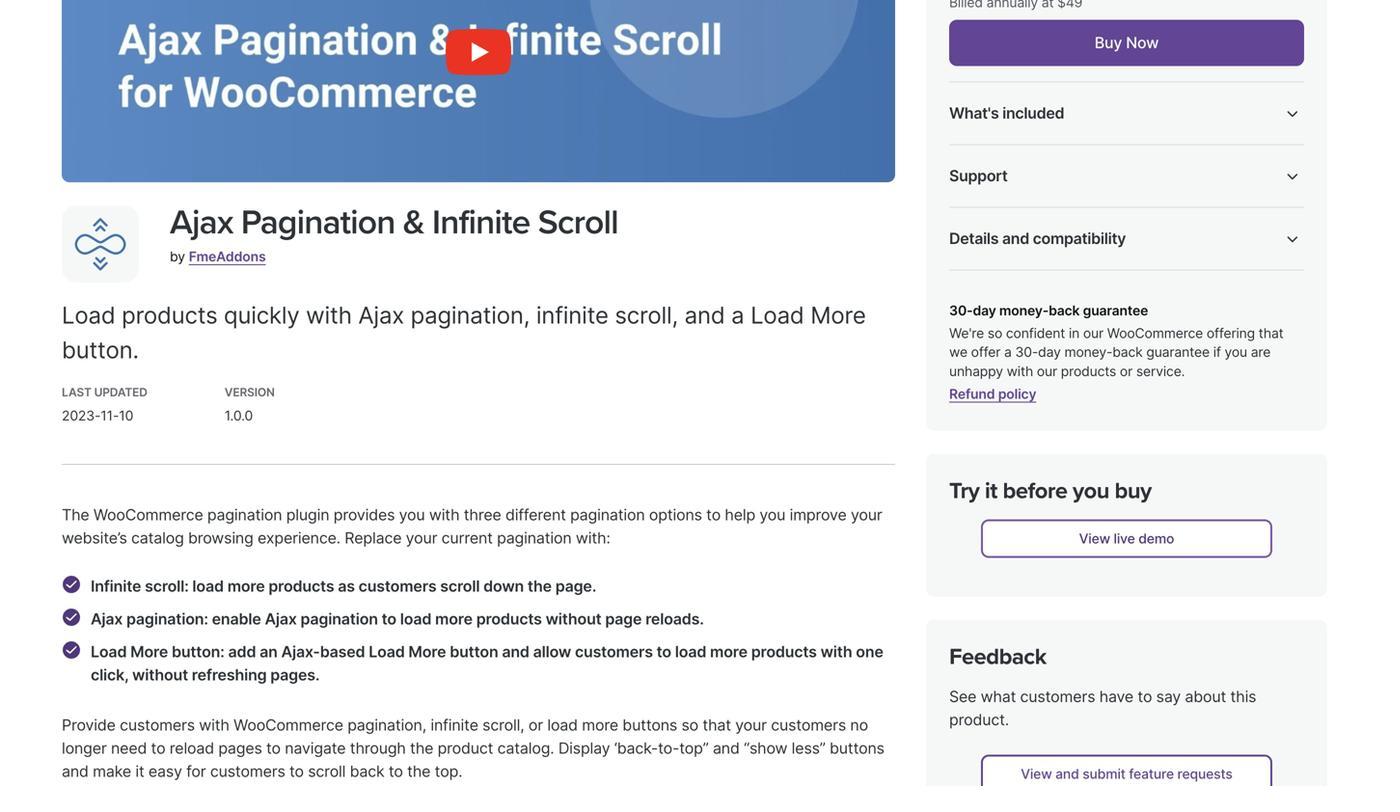Task type: describe. For each thing, give the bounding box(es) containing it.
to down navigate
[[289, 762, 304, 781]]

1 horizontal spatial 11-
[[1123, 316, 1141, 332]]

you right help
[[760, 506, 786, 524]]

through
[[350, 739, 406, 758]]

we're
[[949, 325, 984, 342]]

button
[[450, 642, 498, 661]]

offering
[[1207, 325, 1255, 342]]

2 vertical spatial money-
[[1065, 344, 1113, 361]]

based
[[320, 642, 365, 661]]

customers up need
[[120, 716, 195, 735]]

customers down pages
[[210, 762, 285, 781]]

without inside load more button: add an ajax-based load more button and allow customers to load more products with one click, without refreshing pages.
[[132, 666, 188, 684]]

to inside "see what customers have to say about this product."
[[1138, 688, 1152, 706]]

'back-
[[614, 739, 658, 758]]

infinite inside ajax pagination & infinite scroll by fmeaddons
[[432, 202, 530, 243]]

2023- inside last updated 2023-11-10
[[62, 408, 101, 424]]

&
[[403, 202, 424, 243]]

down
[[483, 577, 524, 596]]

provide
[[62, 716, 116, 735]]

pagination up based on the left of page
[[301, 610, 378, 628]]

in
[[1069, 325, 1080, 342]]

infinite inside provide customers with woocommerce pagination, infinite scroll, or load more buttons so that your customers no longer need to reload pages to navigate through the product catalog. display 'back-to-top" and "show less" buttons and make it easy for customers to scroll back to the top.
[[431, 716, 478, 735]]

0 horizontal spatial our
[[1037, 363, 1057, 379]]

a inside load products quickly with ajax pagination, infinite scroll, and a load more button.
[[731, 301, 744, 329]]

buy now
[[1095, 33, 1159, 52]]

1 vertical spatial version
[[225, 385, 275, 399]]

refund
[[949, 386, 995, 402]]

day for 30-day money-back guarantee we're so confident in our woocommerce offering that we offer a 30-day money-back guarantee if you are unhappy with our products or service. refund policy
[[973, 302, 996, 319]]

view live demo
[[1079, 531, 1174, 547]]

reloads.
[[646, 610, 704, 628]]

year for support
[[978, 168, 1005, 184]]

so inside provide customers with woocommerce pagination, infinite scroll, or load more buttons so that your customers no longer need to reload pages to navigate through the product catalog. display 'back-to-top" and "show less" buttons and make it easy for customers to scroll back to the top.
[[682, 716, 698, 735]]

0 vertical spatial by
[[1013, 201, 1031, 220]]

products left as
[[269, 577, 334, 596]]

money- for 30-day money-back guarantee
[[1015, 197, 1063, 214]]

button:
[[172, 642, 225, 661]]

2 vertical spatial guarantee
[[1146, 344, 1210, 361]]

less"
[[792, 739, 826, 758]]

history
[[1212, 316, 1258, 332]]

provide customers with woocommerce pagination, infinite scroll, or load more buttons so that your customers no longer need to reload pages to navigate through the product catalog. display 'back-to-top" and "show less" buttons and make it easy for customers to scroll back to the top.
[[62, 716, 885, 781]]

1- for 1-year extension updates
[[966, 138, 978, 155]]

1 horizontal spatial 10
[[1141, 316, 1156, 332]]

30- for 30-day money-back guarantee
[[966, 197, 989, 214]]

0 vertical spatial the
[[528, 577, 552, 596]]

say
[[1156, 688, 1181, 706]]

infinite scroll: load more products as customers scroll down the page.
[[91, 577, 596, 596]]

category
[[949, 353, 1009, 369]]

the
[[62, 506, 89, 524]]

30-day money-back guarantee we're so confident in our woocommerce offering that we offer a 30-day money-back guarantee if you are unhappy with our products or service. refund policy
[[949, 302, 1284, 402]]

with inside load more button: add an ajax-based load more button and allow customers to load more products with one click, without refreshing pages.
[[821, 642, 852, 661]]

11- inside last updated 2023-11-10
[[101, 408, 119, 424]]

0 horizontal spatial infinite
[[91, 577, 141, 596]]

products inside 30-day money-back guarantee we're so confident in our woocommerce offering that we offer a 30-day money-back guarantee if you are unhappy with our products or service. refund policy
[[1061, 363, 1116, 379]]

reload
[[170, 739, 214, 758]]

page
[[605, 610, 642, 628]]

0 vertical spatial fmeaddons
[[1035, 201, 1123, 220]]

top.
[[435, 762, 462, 781]]

to right pages
[[266, 739, 281, 758]]

compatibility
[[1033, 229, 1126, 248]]

display
[[558, 739, 610, 758]]

support
[[1009, 168, 1058, 184]]

details
[[949, 229, 999, 248]]

back up in
[[1049, 302, 1080, 319]]

view and submit feature requests link
[[981, 755, 1273, 786]]

website's
[[62, 529, 127, 548]]

it inside provide customers with woocommerce pagination, infinite scroll, or load more buttons so that your customers no longer need to reload pages to navigate through the product catalog. display 'back-to-top" and "show less" buttons and make it easy for customers to scroll back to the top.
[[135, 762, 144, 781]]

click,
[[91, 666, 129, 684]]

that for offering
[[1259, 325, 1284, 342]]

pagination down 'different'
[[497, 529, 572, 548]]

details and compatibility
[[949, 229, 1126, 248]]

you inside 30-day money-back guarantee we're so confident in our woocommerce offering that we offer a 30-day money-back guarantee if you are unhappy with our products or service. refund policy
[[1225, 344, 1247, 361]]

,
[[1180, 353, 1183, 369]]

enable
[[212, 610, 261, 628]]

live
[[1114, 531, 1135, 547]]

0 horizontal spatial your
[[406, 529, 437, 548]]

improve
[[790, 506, 847, 524]]

1 vertical spatial the
[[410, 739, 433, 758]]

2023-11-10 version history
[[1084, 316, 1258, 332]]

extension
[[1009, 138, 1069, 155]]

woocommerce extensions link
[[1084, 353, 1286, 388]]

extensions
[[1084, 372, 1155, 388]]

ajax pagination & infinite scroll by fmeaddons
[[170, 202, 618, 265]]

try
[[949, 478, 980, 505]]

policy
[[998, 386, 1036, 402]]

buy
[[1095, 33, 1122, 52]]

with:
[[576, 529, 610, 548]]

or inside provide customers with woocommerce pagination, infinite scroll, or load more buttons so that your customers no longer need to reload pages to navigate through the product catalog. display 'back-to-top" and "show less" buttons and make it easy for customers to scroll back to the top.
[[529, 716, 543, 735]]

ajax-
[[281, 642, 320, 661]]

chevron up image for details and compatibility
[[1281, 227, 1304, 250]]

0 vertical spatial 2023-
[[1084, 316, 1123, 332]]

chevron up image
[[1281, 102, 1304, 125]]

customers up less"
[[771, 716, 846, 735]]

options
[[649, 506, 702, 524]]

updated
[[94, 385, 147, 399]]

1 horizontal spatial our
[[1083, 325, 1104, 342]]

top"
[[679, 739, 709, 758]]

this
[[1230, 688, 1256, 706]]

longer
[[62, 739, 107, 758]]

and inside load more button: add an ajax-based load more button and allow customers to load more products with one click, without refreshing pages.
[[502, 642, 529, 661]]

"show
[[744, 739, 788, 758]]

countries
[[949, 407, 1012, 423]]

0 vertical spatial it
[[985, 478, 997, 505]]

about
[[1185, 688, 1226, 706]]

2 vertical spatial view
[[1021, 766, 1052, 783]]

with inside the woocommerce pagination plugin provides you with three different pagination options to help you improve your website's catalog browsing experience. replace your current pagination with:
[[429, 506, 460, 524]]

woocommerce inside the woocommerce pagination plugin provides you with three different pagination options to help you improve your website's catalog browsing experience. replace your current pagination with:
[[93, 506, 203, 524]]

have
[[1100, 688, 1134, 706]]

different
[[505, 506, 566, 524]]

feature
[[1129, 766, 1174, 783]]

catalog
[[131, 529, 184, 548]]

current
[[442, 529, 493, 548]]

as
[[338, 577, 355, 596]]

2 vertical spatial the
[[407, 762, 431, 781]]

product.
[[949, 711, 1009, 730]]

plugin
[[286, 506, 329, 524]]

view live demo link
[[981, 520, 1273, 558]]

with inside 30-day money-back guarantee we're so confident in our woocommerce offering that we offer a 30-day money-back guarantee if you are unhappy with our products or service. refund policy
[[1007, 363, 1033, 379]]

confident
[[1006, 325, 1065, 342]]

customers up ajax pagination: enable ajax pagination to load more products without page reloads.
[[359, 577, 437, 596]]

refund policy link
[[949, 386, 1036, 402]]

to inside load more button: add an ajax-based load more button and allow customers to load more products with one click, without refreshing pages.
[[657, 642, 671, 661]]

guarantee for 30-day money-back guarantee we're so confident in our woocommerce offering that we offer a 30-day money-back guarantee if you are unhappy with our products or service. refund policy
[[1083, 302, 1148, 319]]

now
[[1126, 33, 1159, 52]]

add
[[228, 642, 256, 661]]

an
[[260, 642, 278, 661]]

no
[[850, 716, 868, 735]]

you left the buy at the bottom
[[1073, 478, 1109, 505]]

products inside load more button: add an ajax-based load more button and allow customers to load more products with one click, without refreshing pages.
[[751, 642, 817, 661]]

pages.
[[270, 666, 320, 684]]

to up 'easy'
[[151, 739, 165, 758]]

1 vertical spatial buttons
[[830, 739, 885, 758]]

ajax inside load products quickly with ajax pagination, infinite scroll, and a load more button.
[[358, 301, 404, 329]]

you up replace
[[399, 506, 425, 524]]

scroll
[[538, 202, 618, 243]]

three
[[464, 506, 501, 524]]

pagination, inside load products quickly with ajax pagination, infinite scroll, and a load more button.
[[411, 301, 530, 329]]

try it before you buy
[[949, 478, 1152, 505]]

back inside provide customers with woocommerce pagination, infinite scroll, or load more buttons so that your customers no longer need to reload pages to navigate through the product catalog. display 'back-to-top" and "show less" buttons and make it easy for customers to scroll back to the top.
[[350, 762, 384, 781]]

infinite inside load products quickly with ajax pagination, infinite scroll, and a load more button.
[[536, 301, 609, 329]]

product
[[438, 739, 493, 758]]

view and submit feature requests
[[1021, 766, 1233, 783]]



Task type: locate. For each thing, give the bounding box(es) containing it.
0 horizontal spatial so
[[682, 716, 698, 735]]

1 horizontal spatial or
[[1120, 363, 1133, 379]]

1 vertical spatial scroll
[[308, 762, 346, 781]]

2 vertical spatial day
[[1038, 344, 1061, 361]]

the
[[528, 577, 552, 596], [410, 739, 433, 758], [407, 762, 431, 781]]

0 horizontal spatial it
[[135, 762, 144, 781]]

scroll down navigate
[[308, 762, 346, 781]]

version
[[1159, 316, 1209, 332], [225, 385, 275, 399]]

scroll:
[[145, 577, 189, 596]]

0 vertical spatial fmeaddons link
[[1035, 201, 1123, 220]]

guarantee up service.
[[1146, 344, 1210, 361]]

feedback
[[949, 644, 1047, 671]]

refreshing
[[192, 666, 267, 684]]

fmeaddons up "quickly"
[[189, 248, 266, 265]]

0 horizontal spatial without
[[132, 666, 188, 684]]

0 horizontal spatial buttons
[[623, 716, 677, 735]]

1 horizontal spatial more
[[408, 642, 446, 661]]

back down through
[[350, 762, 384, 781]]

for
[[186, 762, 206, 781]]

to
[[706, 506, 721, 524], [382, 610, 397, 628], [657, 642, 671, 661], [1138, 688, 1152, 706], [151, 739, 165, 758], [266, 739, 281, 758], [289, 762, 304, 781], [389, 762, 403, 781]]

1- for 1-year support
[[966, 168, 978, 184]]

pagination,
[[411, 301, 530, 329], [348, 716, 426, 735]]

1 horizontal spatial version
[[1159, 316, 1209, 332]]

see
[[949, 688, 977, 706]]

load up display
[[547, 716, 578, 735]]

the left "product"
[[410, 739, 433, 758]]

products
[[122, 301, 218, 329], [1061, 363, 1116, 379], [269, 577, 334, 596], [476, 610, 542, 628], [751, 642, 817, 661]]

more inside load products quickly with ajax pagination, infinite scroll, and a load more button.
[[811, 301, 866, 329]]

1 horizontal spatial it
[[985, 478, 997, 505]]

last updated 2023-11-10
[[62, 385, 147, 424]]

0 vertical spatial that
[[1259, 325, 1284, 342]]

load down infinite scroll: load more products as customers scroll down the page.
[[400, 610, 431, 628]]

pagination up with:
[[570, 506, 645, 524]]

1 vertical spatial that
[[703, 716, 731, 735]]

0 vertical spatial day
[[989, 197, 1012, 214]]

0 vertical spatial pagination,
[[411, 301, 530, 329]]

last left updated
[[62, 385, 91, 399]]

1 vertical spatial it
[[135, 762, 144, 781]]

woocommerce up the catalog
[[93, 506, 203, 524]]

10 up the enhancements ,
[[1141, 316, 1156, 332]]

so up offer at the top of page
[[988, 325, 1003, 342]]

easy
[[148, 762, 182, 781]]

view documentation
[[1062, 249, 1192, 265]]

to left help
[[706, 506, 721, 524]]

0 horizontal spatial more
[[130, 642, 168, 661]]

without down button:
[[132, 666, 188, 684]]

1 vertical spatial 11-
[[101, 408, 119, 424]]

version up ,
[[1159, 316, 1209, 332]]

to left say
[[1138, 688, 1152, 706]]

are
[[1251, 344, 1271, 361]]

1 chevron up image from the top
[[1281, 164, 1304, 188]]

day down 1-year support
[[989, 197, 1012, 214]]

the left top.
[[407, 762, 431, 781]]

without
[[546, 610, 602, 628], [132, 666, 188, 684]]

last for last updated 2023-11-10
[[62, 385, 91, 399]]

0 vertical spatial buttons
[[623, 716, 677, 735]]

your right improve
[[851, 506, 882, 524]]

view left submit
[[1021, 766, 1052, 783]]

load inside provide customers with woocommerce pagination, infinite scroll, or load more buttons so that your customers no longer need to reload pages to navigate through the product catalog. display 'back-to-top" and "show less" buttons and make it easy for customers to scroll back to the top.
[[547, 716, 578, 735]]

1 vertical spatial year
[[978, 168, 1005, 184]]

money- down in
[[1065, 344, 1113, 361]]

browsing
[[188, 529, 253, 548]]

0 vertical spatial a
[[731, 301, 744, 329]]

so inside 30-day money-back guarantee we're so confident in our woocommerce offering that we offer a 30-day money-back guarantee if you are unhappy with our products or service. refund policy
[[988, 325, 1003, 342]]

the right down
[[528, 577, 552, 596]]

with right "quickly"
[[306, 301, 352, 329]]

chevron up image
[[1281, 164, 1304, 188], [1281, 227, 1304, 250]]

1 horizontal spatial that
[[1259, 325, 1284, 342]]

our
[[1083, 325, 1104, 342], [1037, 363, 1057, 379]]

1 horizontal spatial 2023-
[[1084, 316, 1123, 332]]

1 vertical spatial our
[[1037, 363, 1057, 379]]

1- up handled
[[966, 168, 978, 184]]

your up "show
[[735, 716, 767, 735]]

with up policy
[[1007, 363, 1033, 379]]

if
[[1213, 344, 1221, 361]]

navigate
[[285, 739, 346, 758]]

guarantee for 30-day money-back guarantee
[[1097, 197, 1160, 214]]

replace
[[345, 529, 402, 548]]

1 vertical spatial by
[[170, 248, 185, 265]]

0 vertical spatial our
[[1083, 325, 1104, 342]]

products left the one
[[751, 642, 817, 661]]

1 horizontal spatial fmeaddons link
[[1035, 201, 1123, 220]]

day
[[989, 197, 1012, 214], [973, 302, 996, 319], [1038, 344, 1061, 361]]

experience.
[[258, 529, 341, 548]]

year for extension
[[978, 138, 1005, 155]]

2 horizontal spatial your
[[851, 506, 882, 524]]

more inside provide customers with woocommerce pagination, infinite scroll, or load more buttons so that your customers no longer need to reload pages to navigate through the product catalog. display 'back-to-top" and "show less" buttons and make it easy for customers to scroll back to the top.
[[582, 716, 618, 735]]

last inside last updated 2023-11-10
[[62, 385, 91, 399]]

version history button
[[1159, 312, 1258, 336]]

guarantee up view documentation link
[[1097, 197, 1160, 214]]

products down in
[[1061, 363, 1116, 379]]

1 horizontal spatial by
[[1013, 201, 1031, 220]]

support
[[949, 166, 1008, 185]]

back up extensions
[[1113, 344, 1143, 361]]

you
[[1225, 344, 1247, 361], [1073, 478, 1109, 505], [399, 506, 425, 524], [760, 506, 786, 524]]

pagination
[[241, 202, 395, 243]]

1 vertical spatial a
[[1004, 344, 1012, 361]]

with inside load products quickly with ajax pagination, infinite scroll, and a load more button.
[[306, 301, 352, 329]]

1 vertical spatial fmeaddons link
[[189, 248, 266, 265]]

last for last update
[[949, 316, 977, 332]]

that up are
[[1259, 325, 1284, 342]]

that up top"
[[703, 716, 731, 735]]

offer
[[971, 344, 1001, 361]]

1 horizontal spatial infinite
[[432, 202, 530, 243]]

30-day money-back guarantee
[[966, 197, 1160, 214]]

products down down
[[476, 610, 542, 628]]

make
[[93, 762, 131, 781]]

1 horizontal spatial without
[[546, 610, 602, 628]]

enhancements link
[[1084, 353, 1180, 369]]

1-
[[966, 138, 978, 155], [966, 168, 978, 184]]

ajax inside ajax pagination & infinite scroll by fmeaddons
[[170, 202, 233, 243]]

day up we're
[[973, 302, 996, 319]]

1- up support
[[966, 138, 978, 155]]

2 vertical spatial your
[[735, 716, 767, 735]]

0 vertical spatial chevron up image
[[1281, 164, 1304, 188]]

0 vertical spatial 1-
[[966, 138, 978, 155]]

that
[[1259, 325, 1284, 342], [703, 716, 731, 735]]

see what customers have to say about this product.
[[949, 688, 1256, 730]]

1-year extension updates
[[966, 138, 1124, 155]]

more inside load more button: add an ajax-based load more button and allow customers to load more products with one click, without refreshing pages.
[[710, 642, 748, 661]]

0 vertical spatial 10
[[1141, 316, 1156, 332]]

load
[[192, 577, 224, 596], [400, 610, 431, 628], [675, 642, 706, 661], [547, 716, 578, 735]]

guarantee up enhancements
[[1083, 302, 1148, 319]]

1 horizontal spatial fmeaddons
[[1035, 201, 1123, 220]]

pagination up browsing
[[207, 506, 282, 524]]

last up we
[[949, 316, 977, 332]]

year up support
[[978, 138, 1005, 155]]

load inside load more button: add an ajax-based load more button and allow customers to load more products with one click, without refreshing pages.
[[675, 642, 706, 661]]

view
[[1062, 249, 1093, 265], [1079, 531, 1110, 547], [1021, 766, 1052, 783]]

to down infinite scroll: load more products as customers scroll down the page.
[[382, 610, 397, 628]]

1 vertical spatial guarantee
[[1083, 302, 1148, 319]]

fmeaddons link for by
[[189, 248, 266, 265]]

30- up we're
[[949, 302, 973, 319]]

2 1- from the top
[[966, 168, 978, 184]]

30- down support
[[966, 197, 989, 214]]

that inside provide customers with woocommerce pagination, infinite scroll, or load more buttons so that your customers no longer need to reload pages to navigate through the product catalog. display 'back-to-top" and "show less" buttons and make it easy for customers to scroll back to the top.
[[703, 716, 731, 735]]

2 chevron up image from the top
[[1281, 227, 1304, 250]]

customers down the page
[[575, 642, 653, 661]]

0 vertical spatial so
[[988, 325, 1003, 342]]

version up 1.0.0
[[225, 385, 275, 399]]

pagination, inside provide customers with woocommerce pagination, infinite scroll, or load more buttons so that your customers no longer need to reload pages to navigate through the product catalog. display 'back-to-top" and "show less" buttons and make it easy for customers to scroll back to the top.
[[348, 716, 426, 735]]

day for 30-day money-back guarantee
[[989, 197, 1012, 214]]

a inside 30-day money-back guarantee we're so confident in our woocommerce offering that we offer a 30-day money-back guarantee if you are unhappy with our products or service. refund policy
[[1004, 344, 1012, 361]]

2 vertical spatial 30-
[[1015, 344, 1038, 361]]

scroll,
[[615, 301, 678, 329], [483, 716, 524, 735]]

scroll inside provide customers with woocommerce pagination, infinite scroll, or load more buttons so that your customers no longer need to reload pages to navigate through the product catalog. display 'back-to-top" and "show less" buttons and make it easy for customers to scroll back to the top.
[[308, 762, 346, 781]]

catalog.
[[497, 739, 554, 758]]

1 vertical spatial your
[[406, 529, 437, 548]]

11-
[[1123, 316, 1141, 332], [101, 408, 119, 424]]

0 horizontal spatial infinite
[[431, 716, 478, 735]]

before
[[1003, 478, 1067, 505]]

1 vertical spatial view
[[1079, 531, 1110, 547]]

0 vertical spatial 11-
[[1123, 316, 1141, 332]]

with up current
[[429, 506, 460, 524]]

woocommerce inside provide customers with woocommerce pagination, infinite scroll, or load more buttons so that your customers no longer need to reload pages to navigate through the product catalog. display 'back-to-top" and "show less" buttons and make it easy for customers to scroll back to the top.
[[234, 716, 343, 735]]

that for so
[[703, 716, 731, 735]]

that inside 30-day money-back guarantee we're so confident in our woocommerce offering that we offer a 30-day money-back guarantee if you are unhappy with our products or service. refund policy
[[1259, 325, 1284, 342]]

11- down updated
[[101, 408, 119, 424]]

it right 'try'
[[985, 478, 997, 505]]

with inside provide customers with woocommerce pagination, infinite scroll, or load more buttons so that your customers no longer need to reload pages to navigate through the product catalog. display 'back-to-top" and "show less" buttons and make it easy for customers to scroll back to the top.
[[199, 716, 229, 735]]

help
[[725, 506, 755, 524]]

year
[[978, 138, 1005, 155], [978, 168, 1005, 184]]

what's included
[[949, 104, 1064, 123]]

by inside ajax pagination & infinite scroll by fmeaddons
[[170, 248, 185, 265]]

page.
[[555, 577, 596, 596]]

view documentation link
[[981, 238, 1273, 276]]

scroll left down
[[440, 577, 480, 596]]

enhancements
[[1084, 353, 1180, 369]]

1 year from the top
[[978, 138, 1005, 155]]

view for try it before you buy
[[1079, 531, 1110, 547]]

year up handled
[[978, 168, 1005, 184]]

to down reloads. on the bottom of page
[[657, 642, 671, 661]]

pages
[[218, 739, 262, 758]]

woocommerce down offering
[[1187, 353, 1286, 369]]

without down page. at the bottom
[[546, 610, 602, 628]]

back up compatibility
[[1063, 197, 1094, 214]]

buy now link
[[949, 20, 1304, 66]]

1 vertical spatial so
[[682, 716, 698, 735]]

ajax pagination: enable ajax pagination to load more products without page reloads.
[[91, 610, 704, 628]]

load products quickly with ajax pagination, infinite scroll, and a load more button.
[[62, 301, 866, 364]]

woocommerce inside "woocommerce extensions"
[[1187, 353, 1286, 369]]

1 horizontal spatial buttons
[[830, 739, 885, 758]]

woocommerce up the enhancements ,
[[1107, 325, 1203, 342]]

0 horizontal spatial 10
[[119, 408, 133, 424]]

2 horizontal spatial more
[[811, 301, 866, 329]]

by right 'product icon'
[[170, 248, 185, 265]]

fmeaddons inside ajax pagination & infinite scroll by fmeaddons
[[189, 248, 266, 265]]

0 horizontal spatial 2023-
[[62, 408, 101, 424]]

0 vertical spatial view
[[1062, 249, 1093, 265]]

customers inside load more button: add an ajax-based load more button and allow customers to load more products with one click, without refreshing pages.
[[575, 642, 653, 661]]

1 horizontal spatial so
[[988, 325, 1003, 342]]

to inside the woocommerce pagination plugin provides you with three different pagination options to help you improve your website's catalog browsing experience. replace your current pagination with:
[[706, 506, 721, 524]]

to-
[[658, 739, 679, 758]]

you right "if" at the top of page
[[1225, 344, 1247, 361]]

infinite up "product"
[[431, 716, 478, 735]]

0 horizontal spatial version
[[225, 385, 275, 399]]

0 horizontal spatial scroll
[[308, 762, 346, 781]]

1 vertical spatial without
[[132, 666, 188, 684]]

or inside 30-day money-back guarantee we're so confident in our woocommerce offering that we offer a 30-day money-back guarantee if you are unhappy with our products or service. refund policy
[[1120, 363, 1133, 379]]

and inside load products quickly with ajax pagination, infinite scroll, and a load more button.
[[685, 301, 725, 329]]

0 horizontal spatial that
[[703, 716, 731, 735]]

1 vertical spatial scroll,
[[483, 716, 524, 735]]

0 horizontal spatial a
[[731, 301, 744, 329]]

update
[[980, 316, 1025, 332]]

0 vertical spatial year
[[978, 138, 1005, 155]]

it left 'easy'
[[135, 762, 144, 781]]

our down confident
[[1037, 363, 1057, 379]]

fmeaddons link up compatibility
[[1035, 201, 1123, 220]]

1 vertical spatial money-
[[999, 302, 1049, 319]]

1 vertical spatial 10
[[119, 408, 133, 424]]

buttons down no
[[830, 739, 885, 758]]

fmeaddons link up "quickly"
[[189, 248, 266, 265]]

1 horizontal spatial infinite
[[536, 301, 609, 329]]

included
[[1002, 104, 1064, 123]]

woocommerce inside 30-day money-back guarantee we're so confident in our woocommerce offering that we offer a 30-day money-back guarantee if you are unhappy with our products or service. refund policy
[[1107, 325, 1203, 342]]

updates
[[1073, 138, 1124, 155]]

0 vertical spatial last
[[949, 316, 977, 332]]

0 vertical spatial infinite
[[536, 301, 609, 329]]

buttons up 'back-
[[623, 716, 677, 735]]

10 inside last updated 2023-11-10
[[119, 408, 133, 424]]

view down compatibility
[[1062, 249, 1093, 265]]

handled
[[949, 201, 1009, 220]]

0 vertical spatial your
[[851, 506, 882, 524]]

2023- right in
[[1084, 316, 1123, 332]]

so up top"
[[682, 716, 698, 735]]

1 vertical spatial 30-
[[949, 302, 973, 319]]

load right scroll:
[[192, 577, 224, 596]]

1 vertical spatial or
[[529, 716, 543, 735]]

customers
[[359, 577, 437, 596], [575, 642, 653, 661], [1020, 688, 1095, 706], [120, 716, 195, 735], [771, 716, 846, 735], [210, 762, 285, 781]]

0 vertical spatial version
[[1159, 316, 1209, 332]]

scroll, inside provide customers with woocommerce pagination, infinite scroll, or load more buttons so that your customers no longer need to reload pages to navigate through the product catalog. display 'back-to-top" and "show less" buttons and make it easy for customers to scroll back to the top.
[[483, 716, 524, 735]]

woocommerce up navigate
[[234, 716, 343, 735]]

products up button.
[[122, 301, 218, 329]]

0 horizontal spatial 11-
[[101, 408, 119, 424]]

scroll, inside load products quickly with ajax pagination, infinite scroll, and a load more button.
[[615, 301, 678, 329]]

product icon image
[[62, 205, 139, 283]]

0 vertical spatial without
[[546, 610, 602, 628]]

unhappy
[[949, 363, 1003, 379]]

11- up enhancements
[[1123, 316, 1141, 332]]

provides
[[334, 506, 395, 524]]

2023- down updated
[[62, 408, 101, 424]]

0 vertical spatial guarantee
[[1097, 197, 1160, 214]]

1 horizontal spatial a
[[1004, 344, 1012, 361]]

money- down support
[[1015, 197, 1063, 214]]

our right in
[[1083, 325, 1104, 342]]

2 year from the top
[[978, 168, 1005, 184]]

with left the one
[[821, 642, 852, 661]]

last
[[949, 316, 977, 332], [62, 385, 91, 399]]

fmeaddons up compatibility
[[1035, 201, 1123, 220]]

money- up confident
[[999, 302, 1049, 319]]

your left current
[[406, 529, 437, 548]]

0 vertical spatial infinite
[[432, 202, 530, 243]]

infinite right &
[[432, 202, 530, 243]]

customers left have
[[1020, 688, 1095, 706]]

1 vertical spatial 2023-
[[62, 408, 101, 424]]

money- for 30-day money-back guarantee we're so confident in our woocommerce offering that we offer a 30-day money-back guarantee if you are unhappy with our products or service. refund policy
[[999, 302, 1049, 319]]

handled by fmeaddons
[[949, 201, 1123, 220]]

10 down updated
[[119, 408, 133, 424]]

30- for 30-day money-back guarantee we're so confident in our woocommerce offering that we offer a 30-day money-back guarantee if you are unhappy with our products or service. refund policy
[[949, 302, 973, 319]]

view for handled by
[[1062, 249, 1093, 265]]

fmeaddons link for handled by
[[1035, 201, 1123, 220]]

1 vertical spatial infinite
[[431, 716, 478, 735]]

infinite down scroll
[[536, 301, 609, 329]]

products inside load products quickly with ajax pagination, infinite scroll, and a load more button.
[[122, 301, 218, 329]]

0 horizontal spatial fmeaddons link
[[189, 248, 266, 265]]

allow
[[533, 642, 571, 661]]

what's
[[949, 104, 999, 123]]

1 1- from the top
[[966, 138, 978, 155]]

1 vertical spatial pagination,
[[348, 716, 426, 735]]

0 horizontal spatial by
[[170, 248, 185, 265]]

to down through
[[389, 762, 403, 781]]

customers inside "see what customers have to say about this product."
[[1020, 688, 1095, 706]]

more
[[811, 301, 866, 329], [130, 642, 168, 661], [408, 642, 446, 661]]

1 horizontal spatial scroll
[[440, 577, 480, 596]]

30-
[[966, 197, 989, 214], [949, 302, 973, 319], [1015, 344, 1038, 361]]

your inside provide customers with woocommerce pagination, infinite scroll, or load more buttons so that your customers no longer need to reload pages to navigate through the product catalog. display 'back-to-top" and "show less" buttons and make it easy for customers to scroll back to the top.
[[735, 716, 767, 735]]

1 horizontal spatial last
[[949, 316, 977, 332]]

1 vertical spatial 1-
[[966, 168, 978, 184]]

with up reload
[[199, 716, 229, 735]]

1 vertical spatial infinite
[[91, 577, 141, 596]]

by up details and compatibility
[[1013, 201, 1031, 220]]

1 vertical spatial last
[[62, 385, 91, 399]]

view left live
[[1079, 531, 1110, 547]]

ajax
[[170, 202, 233, 243], [358, 301, 404, 329], [91, 610, 123, 628], [265, 610, 297, 628]]

chevron up image for support
[[1281, 164, 1304, 188]]

0 vertical spatial money-
[[1015, 197, 1063, 214]]

day down confident
[[1038, 344, 1061, 361]]

requests
[[1178, 766, 1233, 783]]

0 vertical spatial 30-
[[966, 197, 989, 214]]

0 vertical spatial or
[[1120, 363, 1133, 379]]

we
[[949, 344, 968, 361]]

the woocommerce pagination plugin provides you with three different pagination options to help you improve your website's catalog browsing experience. replace your current pagination with:
[[62, 506, 882, 548]]

load
[[62, 301, 115, 329], [751, 301, 804, 329], [91, 642, 127, 661], [369, 642, 405, 661]]



Task type: vqa. For each thing, say whether or not it's contained in the screenshot.
person in the the With Tap to Pay on iPhone and the Woo Mobile App , you can accept in-person contactless payments, right on your iPhone*
no



